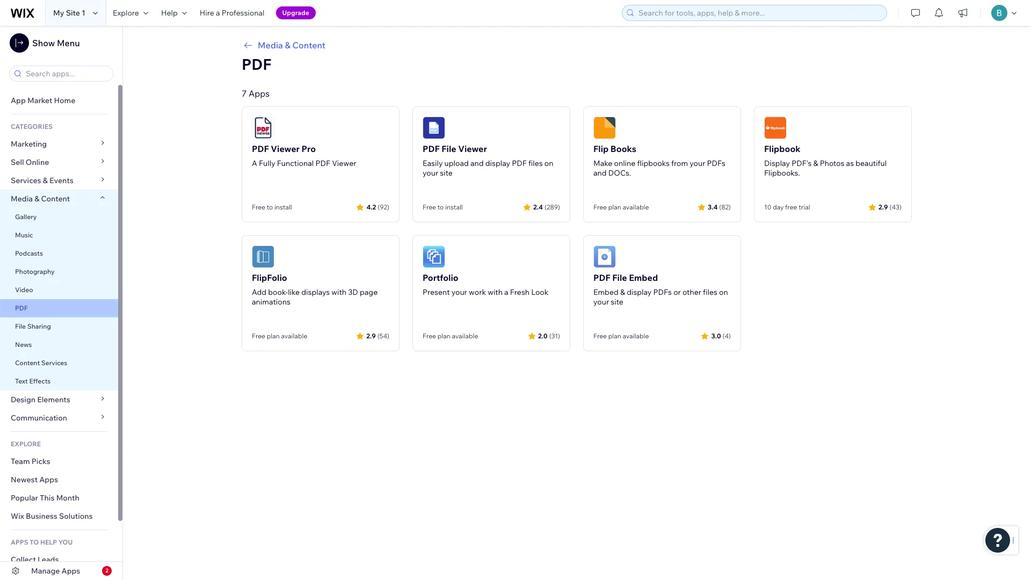 Task type: locate. For each thing, give the bounding box(es) containing it.
2 horizontal spatial file
[[612, 272, 627, 283]]

pdfs
[[707, 158, 726, 168], [653, 287, 672, 297]]

available down work
[[452, 332, 478, 340]]

1 vertical spatial media & content
[[11, 194, 70, 204]]

0 horizontal spatial files
[[528, 158, 543, 168]]

media down upgrade button
[[258, 40, 283, 50]]

viewer right the functional at left
[[332, 158, 356, 168]]

(289)
[[545, 203, 560, 211]]

0 horizontal spatial 2.9
[[366, 332, 376, 340]]

team picks link
[[0, 452, 118, 470]]

on up 2.4 (289)
[[545, 158, 553, 168]]

to for file
[[438, 203, 444, 211]]

2 vertical spatial file
[[15, 322, 26, 330]]

free to install for viewer
[[252, 203, 292, 211]]

free down present
[[423, 332, 436, 340]]

media & content down upgrade button
[[258, 40, 325, 50]]

wix
[[11, 511, 24, 521]]

display right the upload
[[485, 158, 510, 168]]

display inside pdf file embed embed & display pdfs or other files on your site
[[627, 287, 652, 297]]

1 horizontal spatial media & content link
[[242, 39, 912, 52]]

1 horizontal spatial 2.9
[[879, 203, 888, 211]]

site inside pdf file embed embed & display pdfs or other files on your site
[[611, 297, 623, 307]]

media & content link
[[242, 39, 912, 52], [0, 190, 118, 208]]

pdfs inside flip books make online flipbooks from your pdfs and docs.
[[707, 158, 726, 168]]

services & events link
[[0, 171, 118, 190]]

2 horizontal spatial viewer
[[458, 143, 487, 154]]

2 to from the left
[[438, 203, 444, 211]]

site
[[440, 168, 453, 178], [611, 297, 623, 307]]

site inside "pdf file viewer easily upload and display pdf files on your site"
[[440, 168, 453, 178]]

solutions
[[59, 511, 93, 521]]

free down make
[[593, 203, 607, 211]]

free to install for file
[[423, 203, 463, 211]]

with
[[332, 287, 346, 297], [488, 287, 503, 297]]

1 horizontal spatial and
[[593, 168, 607, 178]]

a left fresh
[[504, 287, 508, 297]]

0 horizontal spatial display
[[485, 158, 510, 168]]

pdfs right the from
[[707, 158, 726, 168]]

0 vertical spatial files
[[528, 158, 543, 168]]

install down the upload
[[445, 203, 463, 211]]

team
[[11, 457, 30, 466]]

your left the upload
[[423, 168, 438, 178]]

design elements link
[[0, 390, 118, 409]]

pdfs left or
[[653, 287, 672, 297]]

2 horizontal spatial apps
[[249, 88, 270, 99]]

manage
[[31, 566, 60, 576]]

on right other
[[719, 287, 728, 297]]

1 vertical spatial on
[[719, 287, 728, 297]]

popular
[[11, 493, 38, 503]]

free down a
[[252, 203, 265, 211]]

elements
[[37, 395, 70, 404]]

free
[[785, 203, 797, 211]]

0 vertical spatial file
[[442, 143, 456, 154]]

1 vertical spatial site
[[611, 297, 623, 307]]

to
[[30, 538, 39, 546]]

file inside "pdf file viewer easily upload and display pdf files on your site"
[[442, 143, 456, 154]]

media
[[258, 40, 283, 50], [11, 194, 33, 204]]

1 vertical spatial pdfs
[[653, 287, 672, 297]]

displays
[[301, 287, 330, 297]]

2 free to install from the left
[[423, 203, 463, 211]]

0 vertical spatial content
[[292, 40, 325, 50]]

pdf file embed  logo image
[[593, 245, 616, 268]]

1 vertical spatial media & content link
[[0, 190, 118, 208]]

2 vertical spatial apps
[[62, 566, 80, 576]]

file for viewer
[[442, 143, 456, 154]]

2.0
[[538, 332, 548, 340]]

viewer up the upload
[[458, 143, 487, 154]]

display inside "pdf file viewer easily upload and display pdf files on your site"
[[485, 158, 510, 168]]

plan for embed
[[608, 332, 621, 340]]

1 horizontal spatial with
[[488, 287, 503, 297]]

1 vertical spatial a
[[504, 287, 508, 297]]

online
[[26, 157, 49, 167]]

available down animations
[[281, 332, 307, 340]]

file down pdf file embed  logo
[[612, 272, 627, 283]]

free right (31) at bottom
[[593, 332, 607, 340]]

apps for manage apps
[[62, 566, 80, 576]]

1 to from the left
[[267, 203, 273, 211]]

available
[[623, 203, 649, 211], [281, 332, 307, 340], [452, 332, 478, 340], [623, 332, 649, 340]]

1 horizontal spatial to
[[438, 203, 444, 211]]

newest apps link
[[0, 470, 118, 489]]

your inside flip books make online flipbooks from your pdfs and docs.
[[690, 158, 705, 168]]

1 horizontal spatial apps
[[62, 566, 80, 576]]

2.9 (54)
[[366, 332, 389, 340]]

content down news at left bottom
[[15, 359, 40, 367]]

1 with from the left
[[332, 287, 346, 297]]

1 horizontal spatial site
[[611, 297, 623, 307]]

your left work
[[452, 287, 467, 297]]

0 horizontal spatial media
[[11, 194, 33, 204]]

picks
[[32, 457, 50, 466]]

0 vertical spatial on
[[545, 158, 553, 168]]

0 horizontal spatial to
[[267, 203, 273, 211]]

1 vertical spatial services
[[41, 359, 67, 367]]

your right the from
[[690, 158, 705, 168]]

available down docs. at the right
[[623, 203, 649, 211]]

install for file
[[445, 203, 463, 211]]

0 horizontal spatial on
[[545, 158, 553, 168]]

0 vertical spatial media & content
[[258, 40, 325, 50]]

pro
[[302, 143, 316, 154]]

pdf inside sidebar element
[[15, 304, 28, 312]]

1 horizontal spatial display
[[627, 287, 652, 297]]

professional
[[222, 8, 265, 18]]

app market home link
[[0, 91, 118, 110]]

1 horizontal spatial media & content
[[258, 40, 325, 50]]

free for flipfolio
[[252, 332, 265, 340]]

file sharing link
[[0, 317, 118, 336]]

app market home
[[11, 96, 75, 105]]

0 vertical spatial pdfs
[[707, 158, 726, 168]]

2.9 left (54)
[[366, 332, 376, 340]]

1 horizontal spatial free to install
[[423, 203, 463, 211]]

a right "hire" at the top left of the page
[[216, 8, 220, 18]]

this
[[40, 493, 55, 503]]

on inside pdf file embed embed & display pdfs or other files on your site
[[719, 287, 728, 297]]

files inside pdf file embed embed & display pdfs or other files on your site
[[703, 287, 717, 297]]

install down the functional at left
[[274, 203, 292, 211]]

site
[[66, 8, 80, 18]]

month
[[56, 493, 79, 503]]

site down pdf file embed  logo
[[611, 297, 623, 307]]

free down the easily
[[423, 203, 436, 211]]

viewer up the functional at left
[[271, 143, 300, 154]]

music
[[15, 231, 33, 239]]

popular this month
[[11, 493, 79, 503]]

display
[[764, 158, 790, 168]]

services & events
[[11, 176, 73, 185]]

0 vertical spatial display
[[485, 158, 510, 168]]

apps right "manage" at the bottom of page
[[62, 566, 80, 576]]

1 vertical spatial 2.9
[[366, 332, 376, 340]]

0 vertical spatial apps
[[249, 88, 270, 99]]

with right work
[[488, 287, 503, 297]]

1 horizontal spatial viewer
[[332, 158, 356, 168]]

explore
[[113, 8, 139, 18]]

file sharing
[[15, 322, 51, 330]]

0 horizontal spatial a
[[216, 8, 220, 18]]

your
[[690, 158, 705, 168], [423, 168, 438, 178], [452, 287, 467, 297], [593, 297, 609, 307]]

0 horizontal spatial site
[[440, 168, 453, 178]]

apps right '7'
[[249, 88, 270, 99]]

a
[[216, 8, 220, 18], [504, 287, 508, 297]]

file up the upload
[[442, 143, 456, 154]]

pdf viewer pro a fully functional pdf viewer
[[252, 143, 356, 168]]

podcasts
[[15, 249, 43, 257]]

free plan available for book-
[[252, 332, 307, 340]]

to for viewer
[[267, 203, 273, 211]]

effects
[[29, 377, 51, 385]]

sidebar element
[[0, 26, 123, 580]]

1 horizontal spatial pdfs
[[707, 158, 726, 168]]

1 free to install from the left
[[252, 203, 292, 211]]

and right the upload
[[470, 158, 484, 168]]

apps to help you
[[11, 538, 73, 546]]

explore
[[11, 440, 41, 448]]

to down fully
[[267, 203, 273, 211]]

other
[[683, 287, 701, 297]]

free for pdf viewer pro
[[252, 203, 265, 211]]

0 horizontal spatial free to install
[[252, 203, 292, 211]]

2 with from the left
[[488, 287, 503, 297]]

services down sell online
[[11, 176, 41, 185]]

display left or
[[627, 287, 652, 297]]

your down pdf file embed  logo
[[593, 297, 609, 307]]

with inside flipfolio add book-like displays with 3d page animations
[[332, 287, 346, 297]]

1 horizontal spatial a
[[504, 287, 508, 297]]

available down pdf file embed embed & display pdfs or other files on your site
[[623, 332, 649, 340]]

categories
[[11, 122, 53, 131]]

file up news at left bottom
[[15, 322, 26, 330]]

2.0 (31)
[[538, 332, 560, 340]]

1 horizontal spatial content
[[41, 194, 70, 204]]

1 vertical spatial file
[[612, 272, 627, 283]]

sharing
[[27, 322, 51, 330]]

fully
[[259, 158, 275, 168]]

& inside pdf file embed embed & display pdfs or other files on your site
[[620, 287, 625, 297]]

1 horizontal spatial install
[[445, 203, 463, 211]]

free to install
[[252, 203, 292, 211], [423, 203, 463, 211]]

viewer inside "pdf file viewer easily upload and display pdf files on your site"
[[458, 143, 487, 154]]

(43)
[[890, 203, 902, 211]]

0 horizontal spatial file
[[15, 322, 26, 330]]

embed
[[629, 272, 658, 283], [593, 287, 619, 297]]

content
[[292, 40, 325, 50], [41, 194, 70, 204], [15, 359, 40, 367]]

1 horizontal spatial files
[[703, 287, 717, 297]]

help button
[[155, 0, 193, 26]]

flipfolio logo image
[[252, 245, 274, 268]]

business
[[26, 511, 57, 521]]

0 horizontal spatial apps
[[39, 475, 58, 484]]

files right other
[[703, 287, 717, 297]]

services down news link
[[41, 359, 67, 367]]

text effects
[[15, 377, 51, 385]]

1
[[82, 8, 85, 18]]

1 install from the left
[[274, 203, 292, 211]]

0 horizontal spatial install
[[274, 203, 292, 211]]

plan for your
[[438, 332, 450, 340]]

flip books make online flipbooks from your pdfs and docs.
[[593, 143, 726, 178]]

file inside pdf file embed embed & display pdfs or other files on your site
[[612, 272, 627, 283]]

media up gallery on the top left of the page
[[11, 194, 33, 204]]

0 vertical spatial media & content link
[[242, 39, 912, 52]]

and
[[470, 158, 484, 168], [593, 168, 607, 178]]

2.9
[[879, 203, 888, 211], [366, 332, 376, 340]]

pdfs inside pdf file embed embed & display pdfs or other files on your site
[[653, 287, 672, 297]]

media & content inside sidebar element
[[11, 194, 70, 204]]

0 vertical spatial site
[[440, 168, 453, 178]]

free plan available for make
[[593, 203, 649, 211]]

with left 3d
[[332, 287, 346, 297]]

plan
[[608, 203, 621, 211], [267, 332, 280, 340], [438, 332, 450, 340], [608, 332, 621, 340]]

7 apps
[[242, 88, 270, 99]]

available for your
[[452, 332, 478, 340]]

portfolio present your work with a fresh look
[[423, 272, 548, 297]]

1 horizontal spatial on
[[719, 287, 728, 297]]

1 vertical spatial media
[[11, 194, 33, 204]]

1 horizontal spatial media
[[258, 40, 283, 50]]

free down animations
[[252, 332, 265, 340]]

newest apps
[[11, 475, 58, 484]]

1 horizontal spatial embed
[[629, 272, 658, 283]]

install for viewer
[[274, 203, 292, 211]]

(4)
[[723, 332, 731, 340]]

1 vertical spatial embed
[[593, 287, 619, 297]]

available for embed
[[623, 332, 649, 340]]

files
[[528, 158, 543, 168], [703, 287, 717, 297]]

popular this month link
[[0, 489, 118, 507]]

pdf
[[242, 55, 271, 74], [252, 143, 269, 154], [423, 143, 440, 154], [315, 158, 330, 168], [512, 158, 527, 168], [593, 272, 610, 283], [15, 304, 28, 312]]

market
[[27, 96, 52, 105]]

team picks
[[11, 457, 50, 466]]

your inside pdf file embed embed & display pdfs or other files on your site
[[593, 297, 609, 307]]

1 vertical spatial apps
[[39, 475, 58, 484]]

0 vertical spatial media
[[258, 40, 283, 50]]

2 install from the left
[[445, 203, 463, 211]]

text effects link
[[0, 372, 118, 390]]

apps up this
[[39, 475, 58, 484]]

1 vertical spatial files
[[703, 287, 717, 297]]

media & content down services & events
[[11, 194, 70, 204]]

and left docs. at the right
[[593, 168, 607, 178]]

docs.
[[608, 168, 631, 178]]

site down 'pdf file viewer logo'
[[440, 168, 453, 178]]

to down the easily
[[438, 203, 444, 211]]

0 horizontal spatial and
[[470, 158, 484, 168]]

free to install down fully
[[252, 203, 292, 211]]

collect
[[11, 555, 36, 564]]

content down upgrade button
[[292, 40, 325, 50]]

1 vertical spatial display
[[627, 287, 652, 297]]

beautiful
[[856, 158, 887, 168]]

0 horizontal spatial media & content
[[11, 194, 70, 204]]

pdf file embed embed & display pdfs or other files on your site
[[593, 272, 728, 307]]

Search apps... field
[[23, 66, 110, 81]]

free to install down the easily
[[423, 203, 463, 211]]

0 horizontal spatial pdfs
[[653, 287, 672, 297]]

with inside 'portfolio present your work with a fresh look'
[[488, 287, 503, 297]]

7
[[242, 88, 247, 99]]

1 horizontal spatial file
[[442, 143, 456, 154]]

design
[[11, 395, 35, 404]]

2.9 left (43)
[[879, 203, 888, 211]]

content up gallery link
[[41, 194, 70, 204]]

files up '2.4'
[[528, 158, 543, 168]]

0 horizontal spatial content
[[15, 359, 40, 367]]

work
[[469, 287, 486, 297]]

0 vertical spatial 2.9
[[879, 203, 888, 211]]

0 horizontal spatial with
[[332, 287, 346, 297]]



Task type: describe. For each thing, give the bounding box(es) containing it.
available for book-
[[281, 332, 307, 340]]

free for portfolio
[[423, 332, 436, 340]]

page
[[360, 287, 378, 297]]

upload
[[444, 158, 469, 168]]

show menu button
[[10, 33, 80, 53]]

present
[[423, 287, 450, 297]]

podcasts link
[[0, 244, 118, 263]]

flip books logo image
[[593, 117, 616, 139]]

free plan available for your
[[423, 332, 478, 340]]

2.9 for flipfolio
[[366, 332, 376, 340]]

your inside 'portfolio present your work with a fresh look'
[[452, 287, 467, 297]]

make
[[593, 158, 612, 168]]

music link
[[0, 226, 118, 244]]

functional
[[277, 158, 314, 168]]

Search for tools, apps, help & more... field
[[635, 5, 883, 20]]

as
[[846, 158, 854, 168]]

2.9 for flipbook
[[879, 203, 888, 211]]

file inside file sharing link
[[15, 322, 26, 330]]

media inside sidebar element
[[11, 194, 33, 204]]

0 vertical spatial services
[[11, 176, 41, 185]]

animations
[[252, 297, 290, 307]]

a inside 'portfolio present your work with a fresh look'
[[504, 287, 508, 297]]

on inside "pdf file viewer easily upload and display pdf files on your site"
[[545, 158, 553, 168]]

apps for newest apps
[[39, 475, 58, 484]]

free plan available for embed
[[593, 332, 649, 340]]

1 vertical spatial content
[[41, 194, 70, 204]]

wix business solutions link
[[0, 507, 118, 525]]

hire a professional
[[200, 8, 265, 18]]

free for pdf file viewer
[[423, 203, 436, 211]]

3.4 (82)
[[708, 203, 731, 211]]

pdf viewer pro logo image
[[252, 117, 274, 139]]

portfolio
[[423, 272, 459, 283]]

10 day free trial
[[764, 203, 810, 211]]

fresh
[[510, 287, 530, 297]]

pdf file viewer easily upload and display pdf files on your site
[[423, 143, 553, 178]]

portfolio logo image
[[423, 245, 445, 268]]

(31)
[[549, 332, 560, 340]]

2 horizontal spatial content
[[292, 40, 325, 50]]

2.4 (289)
[[533, 203, 560, 211]]

pdf file viewer logo image
[[423, 117, 445, 139]]

collect leads link
[[0, 550, 118, 569]]

photos
[[820, 158, 844, 168]]

sell
[[11, 157, 24, 167]]

sell online link
[[0, 153, 118, 171]]

menu
[[57, 38, 80, 48]]

photography
[[15, 267, 55, 276]]

plan for make
[[608, 203, 621, 211]]

apps for 7 apps
[[249, 88, 270, 99]]

flipbook logo image
[[764, 117, 787, 139]]

books
[[611, 143, 636, 154]]

home
[[54, 96, 75, 105]]

pdf link
[[0, 299, 118, 317]]

leads
[[38, 555, 59, 564]]

a
[[252, 158, 257, 168]]

0 vertical spatial embed
[[629, 272, 658, 283]]

0 horizontal spatial viewer
[[271, 143, 300, 154]]

flipfolio add book-like displays with 3d page animations
[[252, 272, 378, 307]]

file for embed
[[612, 272, 627, 283]]

flipbook
[[764, 143, 801, 154]]

flipbooks.
[[764, 168, 800, 178]]

photography link
[[0, 263, 118, 281]]

2.4
[[533, 203, 543, 211]]

wix business solutions
[[11, 511, 93, 521]]

flip
[[593, 143, 609, 154]]

free for flip books
[[593, 203, 607, 211]]

3d
[[348, 287, 358, 297]]

my site 1
[[53, 8, 85, 18]]

apps
[[11, 538, 28, 546]]

add
[[252, 287, 266, 297]]

and inside "pdf file viewer easily upload and display pdf files on your site"
[[470, 158, 484, 168]]

or
[[674, 287, 681, 297]]

free for pdf file embed
[[593, 332, 607, 340]]

(54)
[[377, 332, 389, 340]]

files inside "pdf file viewer easily upload and display pdf files on your site"
[[528, 158, 543, 168]]

video link
[[0, 281, 118, 299]]

flipfolio
[[252, 272, 287, 283]]

(92)
[[378, 203, 389, 211]]

hire a professional link
[[193, 0, 271, 26]]

plan for book-
[[267, 332, 280, 340]]

trial
[[799, 203, 810, 211]]

sell online
[[11, 157, 49, 167]]

design elements
[[11, 395, 70, 404]]

and inside flip books make online flipbooks from your pdfs and docs.
[[593, 168, 607, 178]]

0 vertical spatial a
[[216, 8, 220, 18]]

hire
[[200, 8, 214, 18]]

3.0
[[711, 332, 721, 340]]

newest
[[11, 475, 38, 484]]

2.9 (43)
[[879, 203, 902, 211]]

your inside "pdf file viewer easily upload and display pdf files on your site"
[[423, 168, 438, 178]]

& inside 'flipbook display pdf's & photos as beautiful flipbooks.'
[[813, 158, 818, 168]]

help
[[161, 8, 178, 18]]

easily
[[423, 158, 443, 168]]

2 vertical spatial content
[[15, 359, 40, 367]]

pdf's
[[792, 158, 812, 168]]

upgrade button
[[276, 6, 316, 19]]

from
[[671, 158, 688, 168]]

help
[[40, 538, 57, 546]]

0 horizontal spatial embed
[[593, 287, 619, 297]]

pdf inside pdf file embed embed & display pdfs or other files on your site
[[593, 272, 610, 283]]

flipbooks
[[637, 158, 670, 168]]

available for make
[[623, 203, 649, 211]]

upgrade
[[282, 9, 309, 17]]

communication
[[11, 413, 69, 423]]

0 horizontal spatial media & content link
[[0, 190, 118, 208]]

gallery
[[15, 213, 37, 221]]

video
[[15, 286, 33, 294]]



Task type: vqa. For each thing, say whether or not it's contained in the screenshot.


